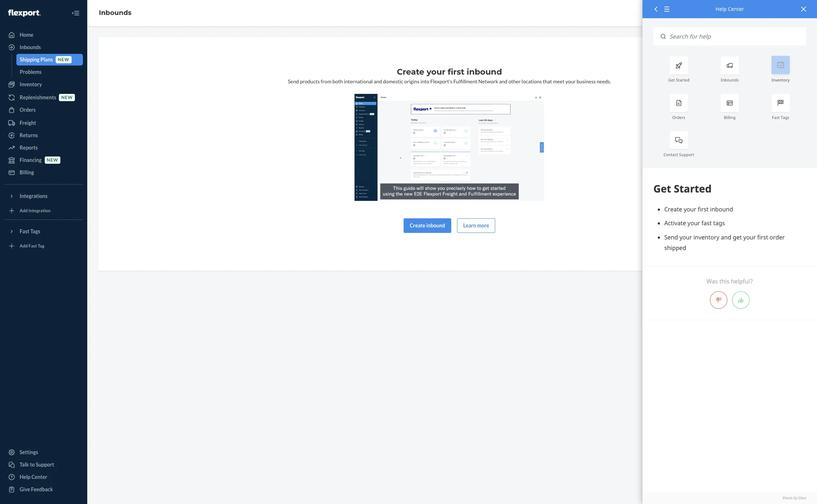 Task type: vqa. For each thing, say whether or not it's contained in the screenshot.
the bundle inside the Map this SKU to multiple products that are sold together as a bundle or set, like a variety pack. Individual products may ship separately. Flexport won't charge you differently if this happens.
no



Task type: locate. For each thing, give the bounding box(es) containing it.
create inside create your first inbound send products from both international and domestic origins into flexport's fulfillment network and other locations that meet your business needs.
[[397, 67, 425, 77]]

tags
[[782, 115, 790, 120], [30, 228, 40, 234]]

and left other on the right top of page
[[500, 78, 508, 84]]

2 horizontal spatial inbounds
[[722, 77, 740, 83]]

support down settings link
[[36, 462, 54, 468]]

0 horizontal spatial inventory
[[20, 81, 42, 87]]

help center down to
[[20, 474, 47, 480]]

started
[[677, 77, 690, 83]]

reports
[[20, 145, 38, 151]]

0 horizontal spatial orders
[[20, 107, 36, 113]]

returns link
[[4, 130, 83, 141]]

learn more button
[[458, 218, 496, 233]]

1 horizontal spatial inventory
[[772, 77, 791, 83]]

to
[[30, 462, 35, 468]]

0 vertical spatial your
[[427, 67, 446, 77]]

network
[[479, 78, 499, 84]]

billing
[[725, 115, 736, 120], [20, 169, 34, 175]]

1 horizontal spatial support
[[680, 152, 695, 157]]

1 horizontal spatial help center
[[716, 5, 745, 12]]

inventory
[[772, 77, 791, 83], [20, 81, 42, 87]]

elevio by dixa
[[784, 495, 807, 500]]

help up search search box
[[716, 5, 727, 12]]

0 vertical spatial orders
[[20, 107, 36, 113]]

1 add from the top
[[20, 208, 28, 213]]

fast
[[773, 115, 780, 120], [20, 228, 29, 234], [29, 243, 37, 249]]

1 horizontal spatial inbound
[[467, 67, 503, 77]]

add fast tag link
[[4, 240, 83, 252]]

support inside talk to support button
[[36, 462, 54, 468]]

0 vertical spatial help
[[716, 5, 727, 12]]

your up the flexport's
[[427, 67, 446, 77]]

1 vertical spatial support
[[36, 462, 54, 468]]

1 horizontal spatial your
[[566, 78, 576, 84]]

0 vertical spatial inbound
[[467, 67, 503, 77]]

close navigation image
[[71, 9, 80, 17]]

help center
[[716, 5, 745, 12], [20, 474, 47, 480]]

add left tag
[[20, 243, 28, 249]]

center down talk to support
[[31, 474, 47, 480]]

0 vertical spatial create
[[397, 67, 425, 77]]

create
[[397, 67, 425, 77], [410, 222, 426, 228]]

1 horizontal spatial billing
[[725, 115, 736, 120]]

help center link
[[4, 471, 83, 483]]

0 vertical spatial new
[[58, 57, 69, 62]]

2 and from the left
[[500, 78, 508, 84]]

was
[[707, 277, 719, 285]]

1 vertical spatial help center
[[20, 474, 47, 480]]

1 vertical spatial fast
[[20, 228, 29, 234]]

create inbound button
[[404, 218, 452, 233]]

orders
[[20, 107, 36, 113], [673, 115, 686, 120]]

problems
[[20, 69, 42, 75]]

tags inside dropdown button
[[30, 228, 40, 234]]

0 vertical spatial inbounds
[[99, 9, 132, 17]]

1 vertical spatial inbounds link
[[4, 41, 83, 53]]

0 horizontal spatial fast tags
[[20, 228, 40, 234]]

1 vertical spatial help
[[20, 474, 30, 480]]

tag
[[38, 243, 44, 249]]

1 horizontal spatial inbounds link
[[99, 9, 132, 17]]

fast tags
[[773, 115, 790, 120], [20, 228, 40, 234]]

2 vertical spatial inbounds
[[722, 77, 740, 83]]

fast tags button
[[4, 226, 83, 237]]

replenishments
[[20, 94, 56, 100]]

new right plans
[[58, 57, 69, 62]]

1 vertical spatial billing
[[20, 169, 34, 175]]

0 horizontal spatial tags
[[30, 228, 40, 234]]

inbound inside button
[[427, 222, 446, 228]]

both
[[333, 78, 343, 84]]

1 horizontal spatial tags
[[782, 115, 790, 120]]

add fast tag
[[20, 243, 44, 249]]

create inside "create inbound" button
[[410, 222, 426, 228]]

1 vertical spatial fast tags
[[20, 228, 40, 234]]

into
[[421, 78, 430, 84]]

support
[[680, 152, 695, 157], [36, 462, 54, 468]]

1 vertical spatial add
[[20, 243, 28, 249]]

inventory link
[[4, 79, 83, 90]]

add inside "add fast tag" link
[[20, 243, 28, 249]]

2 vertical spatial fast
[[29, 243, 37, 249]]

1 vertical spatial orders
[[673, 115, 686, 120]]

new
[[58, 57, 69, 62], [61, 95, 73, 100], [47, 157, 58, 163]]

2 add from the top
[[20, 243, 28, 249]]

your
[[427, 67, 446, 77], [566, 78, 576, 84]]

talk
[[20, 462, 29, 468]]

fast inside dropdown button
[[20, 228, 29, 234]]

settings link
[[4, 447, 83, 458]]

1 vertical spatial inbounds
[[20, 44, 41, 50]]

contact support
[[664, 152, 695, 157]]

your right "meet"
[[566, 78, 576, 84]]

0 horizontal spatial inbound
[[427, 222, 446, 228]]

0 horizontal spatial help center
[[20, 474, 47, 480]]

business
[[577, 78, 596, 84]]

help center inside help center link
[[20, 474, 47, 480]]

help up the give
[[20, 474, 30, 480]]

first
[[448, 67, 465, 77]]

add left integration
[[20, 208, 28, 213]]

0 vertical spatial fast tags
[[773, 115, 790, 120]]

center
[[729, 5, 745, 12], [31, 474, 47, 480]]

orders inside orders link
[[20, 107, 36, 113]]

0 horizontal spatial your
[[427, 67, 446, 77]]

center up search search box
[[729, 5, 745, 12]]

and
[[374, 78, 382, 84], [500, 78, 508, 84]]

0 horizontal spatial support
[[36, 462, 54, 468]]

1 horizontal spatial inbounds
[[99, 9, 132, 17]]

0 vertical spatial inbounds link
[[99, 9, 132, 17]]

add inside add integration link
[[20, 208, 28, 213]]

0 vertical spatial help center
[[716, 5, 745, 12]]

inbound
[[467, 67, 503, 77], [427, 222, 446, 228]]

add
[[20, 208, 28, 213], [20, 243, 28, 249]]

1 vertical spatial inbound
[[427, 222, 446, 228]]

inbounds link
[[99, 9, 132, 17], [4, 41, 83, 53]]

help center up search search box
[[716, 5, 745, 12]]

0 horizontal spatial inbounds link
[[4, 41, 83, 53]]

create for your
[[397, 67, 425, 77]]

1 horizontal spatial and
[[500, 78, 508, 84]]

1 and from the left
[[374, 78, 382, 84]]

0 horizontal spatial center
[[31, 474, 47, 480]]

elevio
[[784, 495, 793, 500]]

and left domestic
[[374, 78, 382, 84]]

inbound left learn
[[427, 222, 446, 228]]

new up orders link
[[61, 95, 73, 100]]

from
[[321, 78, 332, 84]]

0 horizontal spatial and
[[374, 78, 382, 84]]

0 vertical spatial support
[[680, 152, 695, 157]]

0 vertical spatial fast
[[773, 115, 780, 120]]

2 vertical spatial new
[[47, 157, 58, 163]]

add for add fast tag
[[20, 243, 28, 249]]

meet
[[554, 78, 565, 84]]

support right contact at the right
[[680, 152, 695, 157]]

elevio by dixa link
[[654, 495, 807, 501]]

1 vertical spatial tags
[[30, 228, 40, 234]]

other
[[509, 78, 521, 84]]

helpful?
[[732, 277, 754, 285]]

1 vertical spatial new
[[61, 95, 73, 100]]

locations
[[522, 78, 542, 84]]

help
[[716, 5, 727, 12], [20, 474, 30, 480]]

video element
[[355, 94, 545, 201]]

0 vertical spatial center
[[729, 5, 745, 12]]

0 vertical spatial add
[[20, 208, 28, 213]]

inbounds
[[99, 9, 132, 17], [20, 44, 41, 50], [722, 77, 740, 83]]

new down reports link
[[47, 157, 58, 163]]

inbound up network
[[467, 67, 503, 77]]

settings
[[20, 449, 38, 455]]

1 vertical spatial create
[[410, 222, 426, 228]]

0 horizontal spatial help
[[20, 474, 30, 480]]



Task type: describe. For each thing, give the bounding box(es) containing it.
give feedback
[[20, 486, 53, 492]]

problems link
[[16, 66, 83, 78]]

needs.
[[597, 78, 612, 84]]

new for shipping plans
[[58, 57, 69, 62]]

new for replenishments
[[61, 95, 73, 100]]

inbound inside create your first inbound send products from both international and domestic origins into flexport's fulfillment network and other locations that meet your business needs.
[[467, 67, 503, 77]]

add integration link
[[4, 205, 83, 217]]

integrations
[[20, 193, 48, 199]]

billing link
[[4, 167, 83, 178]]

1 vertical spatial your
[[566, 78, 576, 84]]

add for add integration
[[20, 208, 28, 213]]

0 horizontal spatial inbounds
[[20, 44, 41, 50]]

integrations button
[[4, 190, 83, 202]]

1 horizontal spatial orders
[[673, 115, 686, 120]]

1 horizontal spatial center
[[729, 5, 745, 12]]

get started
[[669, 77, 690, 83]]

financing
[[20, 157, 42, 163]]

products
[[300, 78, 320, 84]]

by
[[794, 495, 798, 500]]

give feedback button
[[4, 484, 83, 495]]

1 horizontal spatial help
[[716, 5, 727, 12]]

flexport's
[[431, 78, 453, 84]]

origins
[[405, 78, 420, 84]]

feedback
[[31, 486, 53, 492]]

1 horizontal spatial fast tags
[[773, 115, 790, 120]]

Search search field
[[666, 27, 807, 46]]

home
[[20, 32, 33, 38]]

0 vertical spatial billing
[[725, 115, 736, 120]]

integration
[[29, 208, 51, 213]]

this
[[720, 277, 730, 285]]

learn more
[[464, 222, 490, 228]]

returns
[[20, 132, 38, 138]]

1 vertical spatial center
[[31, 474, 47, 480]]

0 vertical spatial tags
[[782, 115, 790, 120]]

freight
[[20, 120, 36, 126]]

that
[[543, 78, 553, 84]]

freight link
[[4, 117, 83, 129]]

shipping plans
[[20, 56, 53, 63]]

talk to support button
[[4, 459, 83, 471]]

new for financing
[[47, 157, 58, 163]]

domestic
[[383, 78, 404, 84]]

learn
[[464, 222, 477, 228]]

contact
[[664, 152, 679, 157]]

plans
[[41, 56, 53, 63]]

0 horizontal spatial billing
[[20, 169, 34, 175]]

create inbound
[[410, 222, 446, 228]]

international
[[344, 78, 373, 84]]

help inside help center link
[[20, 474, 30, 480]]

create your first inbound send products from both international and domestic origins into flexport's fulfillment network and other locations that meet your business needs.
[[288, 67, 612, 84]]

give
[[20, 486, 30, 492]]

fulfillment
[[454, 78, 478, 84]]

dixa
[[799, 495, 807, 500]]

shipping
[[20, 56, 40, 63]]

more
[[478, 222, 490, 228]]

fast tags inside dropdown button
[[20, 228, 40, 234]]

create for inbound
[[410, 222, 426, 228]]

orders link
[[4, 104, 83, 116]]

reports link
[[4, 142, 83, 154]]

add integration
[[20, 208, 51, 213]]

talk to support
[[20, 462, 54, 468]]

send
[[288, 78, 299, 84]]

was this helpful?
[[707, 277, 754, 285]]

flexport logo image
[[8, 9, 41, 17]]

get
[[669, 77, 676, 83]]

home link
[[4, 29, 83, 41]]



